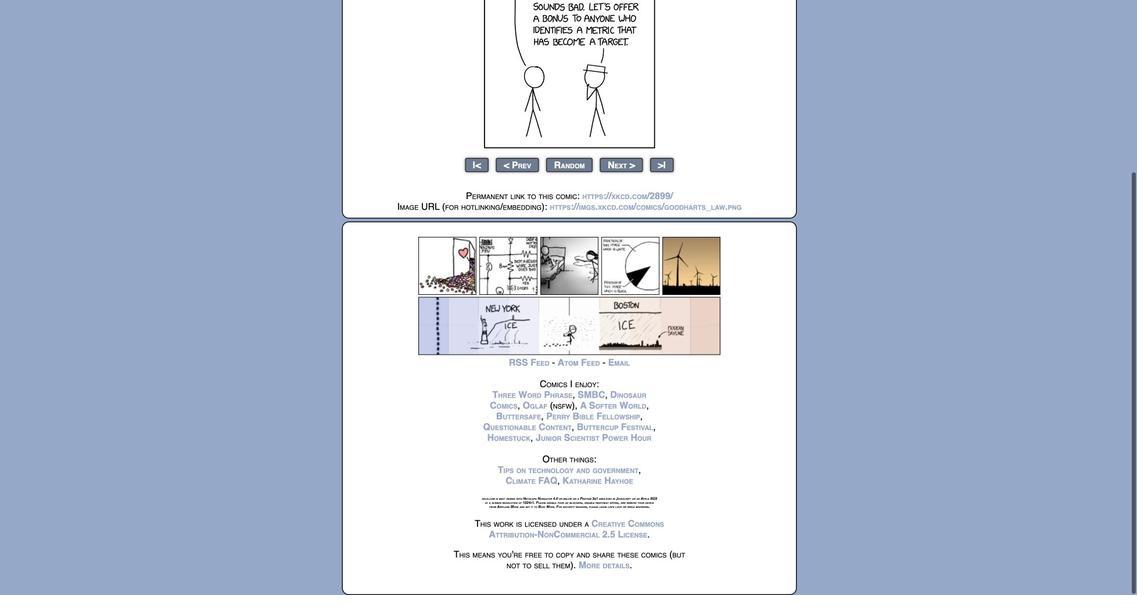 Task type: describe. For each thing, give the bounding box(es) containing it.
goodhart's law image
[[484, 0, 655, 148]]

selected comics image
[[418, 237, 721, 295]]



Task type: vqa. For each thing, say whether or not it's contained in the screenshot.
Greenland Size Image
no



Task type: locate. For each thing, give the bounding box(es) containing it.
earth temperature timeline image
[[418, 297, 721, 355]]



